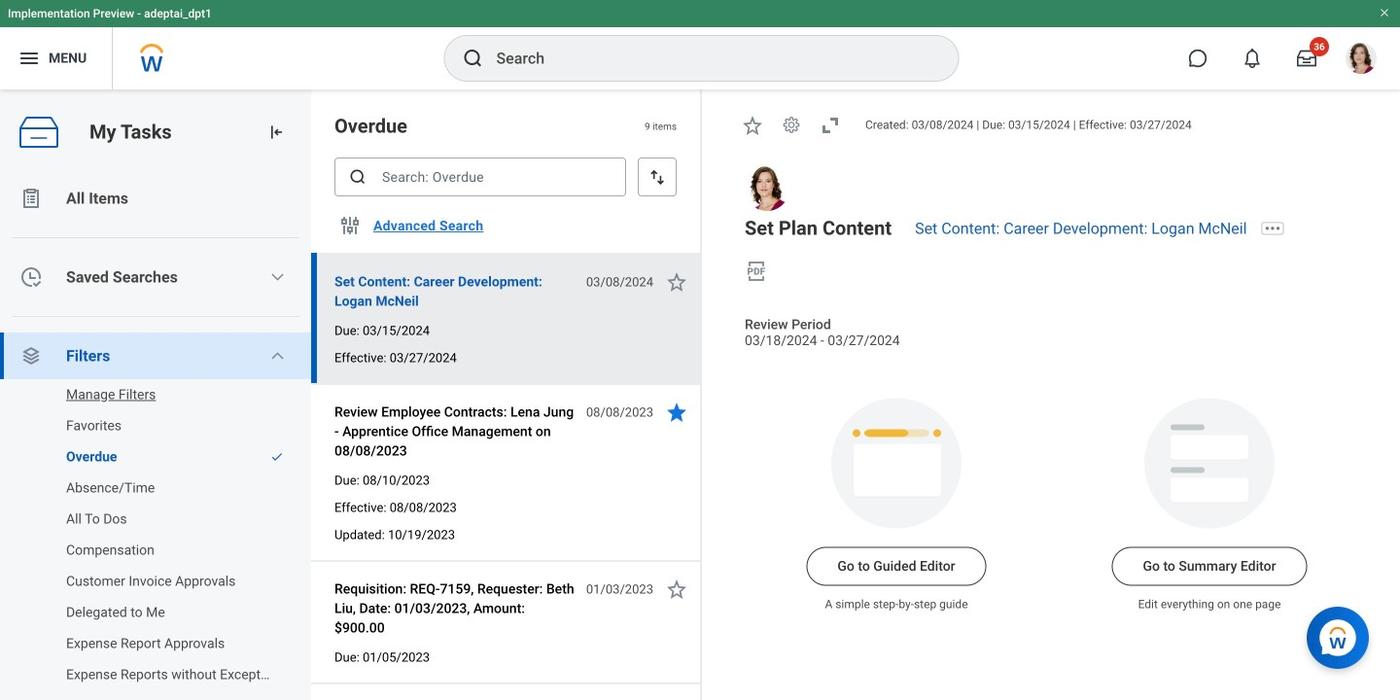 Task type: vqa. For each thing, say whether or not it's contained in the screenshot.
CHEVRON RIGHT SMALL image
no



Task type: locate. For each thing, give the bounding box(es) containing it.
1 chevron down image from the top
[[270, 269, 285, 285]]

chevron down image
[[270, 269, 285, 285], [270, 348, 285, 364]]

gear image
[[782, 115, 801, 135]]

banner
[[0, 0, 1401, 89]]

notifications large image
[[1243, 49, 1263, 68]]

sort image
[[648, 167, 667, 187]]

1 vertical spatial chevron down image
[[270, 348, 285, 364]]

0 vertical spatial chevron down image
[[270, 269, 285, 285]]

list
[[0, 175, 311, 700], [0, 375, 311, 700]]

1 list from the top
[[0, 175, 311, 700]]

inbox large image
[[1298, 49, 1317, 68]]

search image
[[348, 167, 368, 187]]

fullscreen image
[[819, 114, 842, 137]]

close environment banner image
[[1379, 7, 1391, 18]]

star image
[[741, 114, 765, 137], [665, 270, 689, 294], [665, 401, 689, 424], [665, 578, 689, 601]]

clock check image
[[19, 266, 43, 289]]

2 chevron down image from the top
[[270, 348, 285, 364]]



Task type: describe. For each thing, give the bounding box(es) containing it.
view printable version (pdf) image
[[745, 260, 768, 283]]

2 list from the top
[[0, 375, 311, 700]]

configure image
[[338, 214, 362, 237]]

Search: Overdue text field
[[335, 158, 626, 196]]

clipboard image
[[19, 187, 43, 210]]

search image
[[462, 47, 485, 70]]

perspective image
[[19, 344, 43, 368]]

item list element
[[311, 89, 702, 700]]

profile logan mcneil image
[[1346, 43, 1377, 78]]

Search Workday  search field
[[497, 37, 919, 80]]

transformation import image
[[267, 123, 286, 142]]

check image
[[270, 450, 284, 464]]

chevron down image for perspective icon
[[270, 348, 285, 364]]

chevron down image for clock check 'icon'
[[270, 269, 285, 285]]

justify image
[[18, 47, 41, 70]]

employee's photo (logan mcneil) image
[[745, 166, 790, 211]]



